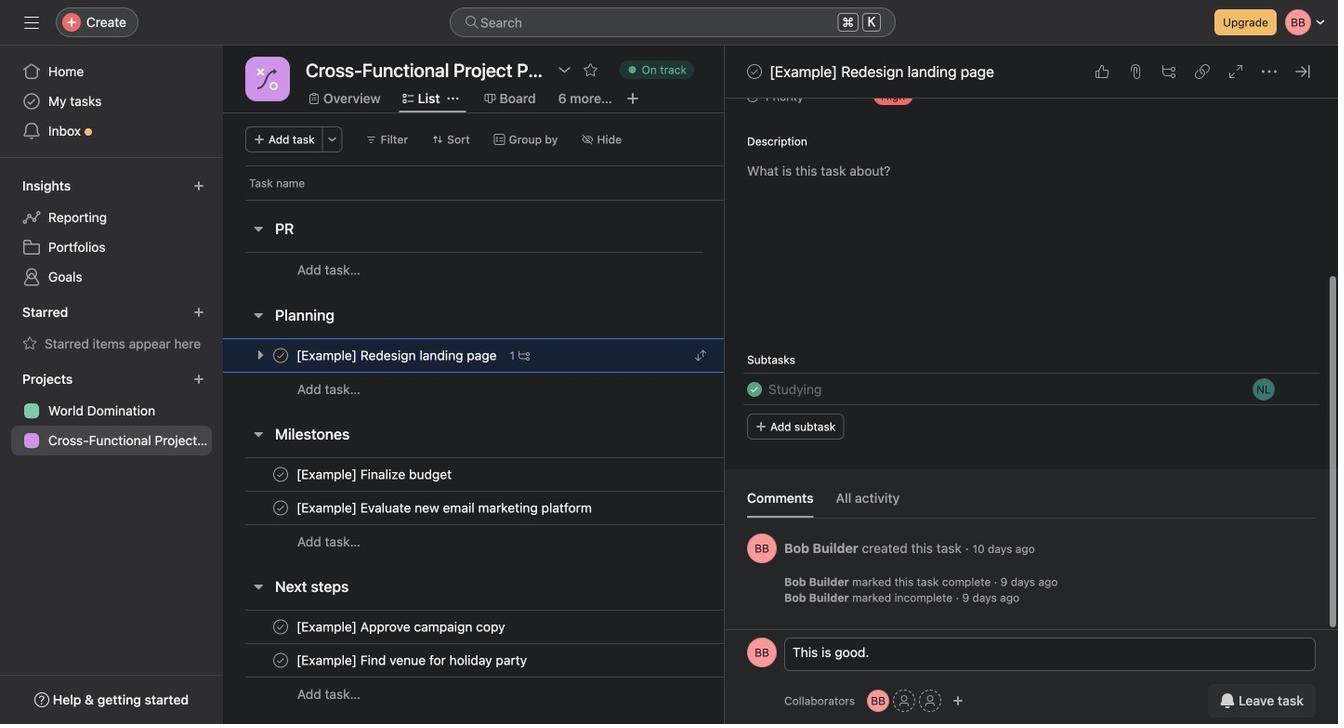 Task type: locate. For each thing, give the bounding box(es) containing it.
1 mark complete checkbox from the top
[[270, 463, 292, 486]]

Task name text field
[[293, 346, 502, 365], [293, 618, 511, 636]]

mark complete checkbox inside [example] finalize budget cell
[[270, 463, 292, 486]]

2 task name text field from the top
[[293, 499, 598, 517]]

task name text field for header next steps tree grid
[[293, 651, 533, 670]]

1 vertical spatial collapse task list for this group image
[[251, 308, 266, 323]]

task name text field inside [example] find venue for holiday party "cell"
[[293, 651, 533, 670]]

1 vertical spatial task name text field
[[293, 499, 598, 517]]

0 vertical spatial task name text field
[[293, 465, 458, 484]]

2 mark complete checkbox from the top
[[270, 616, 292, 638]]

[example] evaluate new email marketing platform cell
[[223, 491, 725, 525]]

2 vertical spatial task name text field
[[293, 651, 533, 670]]

add subtask image
[[1162, 64, 1177, 79]]

mark complete image inside [example] evaluate new email marketing platform cell
[[270, 497, 292, 519]]

open user profile image
[[747, 638, 777, 667]]

add to starred image
[[583, 62, 598, 77]]

Task name text field
[[293, 465, 458, 484], [293, 499, 598, 517], [293, 651, 533, 670]]

tab list
[[747, 488, 1316, 519]]

1 vertical spatial task name text field
[[293, 618, 511, 636]]

edit comment document
[[786, 642, 1315, 683]]

Mark complete checkbox
[[744, 60, 766, 83], [270, 344, 292, 367], [270, 497, 292, 519], [270, 649, 292, 672]]

task name text field inside [example] approve campaign copy "cell"
[[293, 618, 511, 636]]

task name text field inside [example] evaluate new email marketing platform cell
[[293, 499, 598, 517]]

mark complete image inside [example] approve campaign copy "cell"
[[270, 616, 292, 638]]

2 vertical spatial collapse task list for this group image
[[251, 427, 266, 442]]

starred element
[[0, 296, 223, 363]]

3 collapse task list for this group image from the top
[[251, 427, 266, 442]]

list item
[[725, 373, 1339, 406]]

open user profile image
[[747, 534, 777, 563]]

2 task name text field from the top
[[293, 618, 511, 636]]

more actions for this task image
[[1262, 64, 1277, 79]]

task name text field inside [example] finalize budget cell
[[293, 465, 458, 484]]

header milestones tree grid
[[223, 457, 905, 559]]

header next steps tree grid
[[223, 610, 905, 711]]

row
[[223, 165, 794, 200], [245, 199, 725, 201], [223, 252, 905, 287], [223, 372, 905, 406], [223, 457, 905, 492], [223, 491, 905, 525], [223, 524, 905, 559], [223, 610, 905, 644], [223, 643, 905, 678], [223, 677, 905, 711]]

global element
[[0, 46, 223, 157]]

add items to starred image
[[193, 307, 205, 318]]

mark complete checkbox inside [example] approve campaign copy "cell"
[[270, 616, 292, 638]]

task name text field inside [example] redesign landing page cell
[[293, 346, 502, 365]]

0 vertical spatial task name text field
[[293, 346, 502, 365]]

collapse task list for this group image
[[251, 579, 266, 594]]

0 vertical spatial collapse task list for this group image
[[251, 221, 266, 236]]

1 task name text field from the top
[[293, 346, 502, 365]]

collapse task list for this group image
[[251, 221, 266, 236], [251, 308, 266, 323], [251, 427, 266, 442]]

projects element
[[0, 363, 223, 459]]

full screen image
[[1229, 64, 1244, 79]]

None field
[[450, 7, 896, 37]]

add or remove collaborators image
[[867, 690, 890, 712]]

mark complete image for [example] finalize budget cell on the bottom of page
[[270, 463, 292, 486]]

3 task name text field from the top
[[293, 651, 533, 670]]

header planning tree grid
[[223, 338, 905, 406]]

mark complete image
[[744, 60, 766, 83], [270, 344, 292, 367], [270, 463, 292, 486], [270, 497, 292, 519], [270, 616, 292, 638], [270, 649, 292, 672]]

completed image
[[744, 378, 766, 401]]

mark complete image for [example] find venue for holiday party "cell"
[[270, 649, 292, 672]]

mark complete checkbox for task name text field within [example] approve campaign copy "cell"
[[270, 616, 292, 638]]

[example] finalize budget cell
[[223, 457, 725, 492]]

2 collapse task list for this group image from the top
[[251, 308, 266, 323]]

mark complete image for [example] evaluate new email marketing platform cell
[[270, 497, 292, 519]]

hide sidebar image
[[24, 15, 39, 30]]

mark complete image inside [example] find venue for holiday party "cell"
[[270, 649, 292, 672]]

new insights image
[[193, 180, 205, 192]]

1 task name text field from the top
[[293, 465, 458, 484]]

[example] approve campaign copy cell
[[223, 610, 725, 644]]

1 vertical spatial mark complete checkbox
[[270, 616, 292, 638]]

main content
[[725, 0, 1339, 629]]

None text field
[[301, 53, 548, 86]]

mark complete image inside [example] finalize budget cell
[[270, 463, 292, 486]]

Mark complete checkbox
[[270, 463, 292, 486], [270, 616, 292, 638]]

mark complete checkbox inside [example] evaluate new email marketing platform cell
[[270, 497, 292, 519]]

0 vertical spatial mark complete checkbox
[[270, 463, 292, 486]]

mark complete checkbox for task name text box in the [example] finalize budget cell
[[270, 463, 292, 486]]

mark complete image for [example] approve campaign copy "cell"
[[270, 616, 292, 638]]

[example] redesign landing page cell
[[223, 338, 725, 373]]



Task type: describe. For each thing, give the bounding box(es) containing it.
show options image
[[557, 62, 572, 77]]

mark complete checkbox inside [example] find venue for holiday party "cell"
[[270, 649, 292, 672]]

attachments: add a file to this task, [example] redesign landing page image
[[1129, 64, 1143, 79]]

0 likes. click to like this task image
[[1095, 64, 1110, 79]]

add tab image
[[626, 91, 640, 106]]

collapse task list for this group image for header planning tree grid
[[251, 308, 266, 323]]

add or remove collaborators image
[[953, 695, 964, 707]]

tab list inside [example] redesign landing page dialog
[[747, 488, 1316, 519]]

[example] find venue for holiday party cell
[[223, 643, 725, 678]]

toggle assignee popover image
[[1253, 378, 1275, 401]]

line_and_symbols image
[[257, 68, 279, 90]]

mark complete image inside [example] redesign landing page dialog
[[744, 60, 766, 83]]

expand subtask list for the task [example] redesign landing page image
[[253, 348, 268, 363]]

insights element
[[0, 169, 223, 296]]

Task Name text field
[[769, 379, 822, 400]]

[example] redesign landing page dialog
[[725, 0, 1339, 724]]

more actions image
[[327, 134, 338, 145]]

collapse task list for this group image for header milestones tree grid at the bottom
[[251, 427, 266, 442]]

1 collapse task list for this group image from the top
[[251, 221, 266, 236]]

Completed checkbox
[[744, 378, 766, 401]]

mark complete checkbox inside [example] redesign landing page cell
[[270, 344, 292, 367]]

tab actions image
[[448, 93, 459, 104]]

mark complete image inside [example] redesign landing page cell
[[270, 344, 292, 367]]

new project or portfolio image
[[193, 374, 205, 385]]

move tasks between sections image
[[695, 350, 707, 361]]

close details image
[[1296, 64, 1311, 79]]

1 subtask image
[[519, 350, 530, 361]]

task name text field for header milestones tree grid at the bottom
[[293, 499, 598, 517]]

Search tasks, projects, and more text field
[[450, 7, 896, 37]]

copy task link image
[[1195, 64, 1210, 79]]



Task type: vqa. For each thing, say whether or not it's contained in the screenshot.
1st Mark complete checkbox from the top of the page
yes



